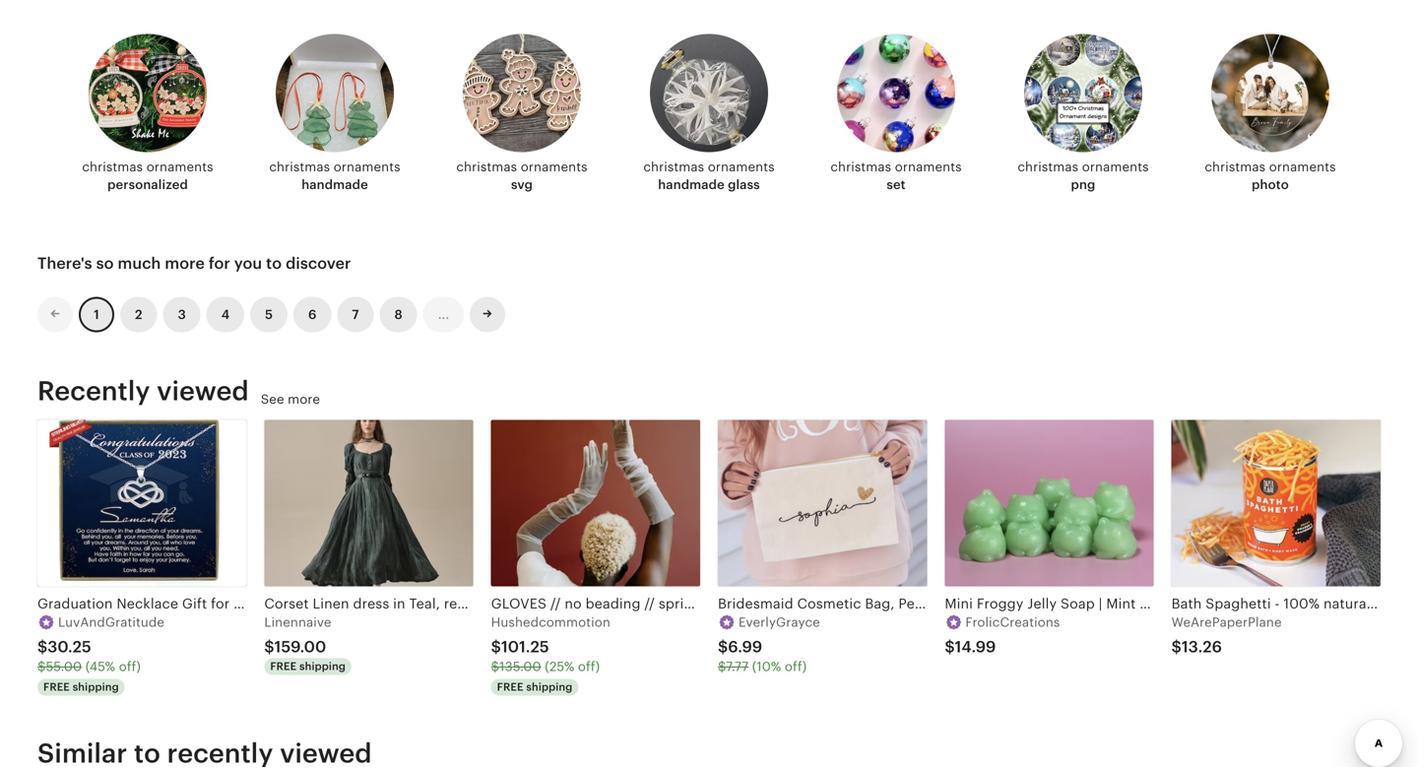 Task type: vqa. For each thing, say whether or not it's contained in the screenshot.
bath spaghetti - 100% natural and ve wearepaperplane $ 13.26
yes



Task type: locate. For each thing, give the bounding box(es) containing it.
set
[[887, 177, 906, 192]]

3
[[178, 307, 186, 322]]

free down 135.00
[[497, 681, 524, 693]]

christmas for png
[[1018, 159, 1079, 174]]

ornaments
[[147, 159, 213, 174], [334, 159, 401, 174], [521, 159, 588, 174], [708, 159, 775, 174], [895, 159, 962, 174], [1082, 159, 1149, 174], [1269, 159, 1336, 174]]

christmas inside "christmas ornaments handmade glass"
[[644, 159, 704, 174]]

5 christmas from the left
[[831, 159, 892, 174]]

2 horizontal spatial shipping
[[526, 681, 573, 693]]

more
[[165, 254, 205, 272], [288, 392, 320, 407]]

shipping down (45%
[[73, 681, 119, 693]]

... button
[[423, 297, 464, 332]]

1
[[94, 307, 99, 322]]

see more link
[[261, 391, 320, 408]]

ornaments for personalized
[[147, 159, 213, 174]]

1 link
[[79, 297, 114, 332]]

natural
[[1324, 596, 1371, 611]]

christmas ornaments handmade glass
[[644, 159, 775, 192]]

christmas inside christmas ornaments photo
[[1205, 159, 1266, 174]]

6
[[308, 307, 317, 322]]

christmas ornaments photo
[[1205, 159, 1336, 192]]

hushedcommotion
[[491, 615, 611, 630]]

30.25
[[48, 638, 91, 656]]

...
[[438, 307, 449, 322]]

christmas inside christmas ornaments personalized
[[82, 159, 143, 174]]

1 horizontal spatial handmade
[[658, 177, 725, 192]]

recently
[[37, 376, 150, 406]]

1 off) from the left
[[119, 660, 141, 674]]

//
[[550, 596, 561, 611], [645, 596, 655, 611]]

159.00
[[274, 638, 326, 656]]

1 horizontal spatial //
[[645, 596, 655, 611]]

ornaments inside christmas ornaments personalized
[[147, 159, 213, 174]]

0 horizontal spatial more
[[165, 254, 205, 272]]

$ 30.25 $ 55.00 (45% off) free shipping
[[37, 638, 141, 693]]

free
[[270, 660, 297, 673], [43, 681, 70, 693], [497, 681, 524, 693]]

// left spring
[[645, 596, 655, 611]]

7 ornaments from the left
[[1269, 159, 1336, 174]]

8 link
[[380, 297, 417, 332]]

101.25
[[501, 638, 549, 656]]

$ 14.99
[[945, 638, 996, 656]]

6 ornaments from the left
[[1082, 159, 1149, 174]]

2
[[135, 307, 142, 322]]

1 horizontal spatial shipping
[[299, 660, 346, 673]]

1 handmade from the left
[[302, 177, 368, 192]]

spring
[[659, 596, 701, 611]]

there's
[[37, 254, 92, 272]]

1 horizontal spatial free
[[270, 660, 297, 673]]

handmade up discover
[[302, 177, 368, 192]]

0 horizontal spatial handmade
[[302, 177, 368, 192]]

0 horizontal spatial free
[[43, 681, 70, 693]]

1 // from the left
[[550, 596, 561, 611]]

christmas for set
[[831, 159, 892, 174]]

christmas for photo
[[1205, 159, 1266, 174]]

2 christmas from the left
[[269, 159, 330, 174]]

1 christmas from the left
[[82, 159, 143, 174]]

0 horizontal spatial shipping
[[73, 681, 119, 693]]

ornaments inside "christmas ornaments handmade glass"
[[708, 159, 775, 174]]

christmas for personalized
[[82, 159, 143, 174]]

off) inside $ 6.99 $ 7.77 (10% off)
[[785, 660, 807, 674]]

shipping down 159.00 on the bottom left
[[299, 660, 346, 673]]

see more
[[261, 392, 320, 407]]

you
[[234, 254, 262, 272]]

christmas for handmade glass
[[644, 159, 704, 174]]

off) inside $ 30.25 $ 55.00 (45% off) free shipping
[[119, 660, 141, 674]]

png
[[1071, 177, 1096, 192]]

$ inside linennaive $ 159.00 free shipping
[[264, 638, 274, 656]]

2 horizontal spatial off)
[[785, 660, 807, 674]]

3 off) from the left
[[785, 660, 807, 674]]

christmas ornaments set
[[831, 159, 962, 192]]

handmade inside "christmas ornaments handmade glass"
[[658, 177, 725, 192]]

gloves // no beading // spring capsule image
[[491, 420, 700, 586]]

free down 159.00 on the bottom left
[[270, 660, 297, 673]]

8
[[394, 307, 403, 322]]

ve
[[1404, 596, 1418, 611]]

svg
[[511, 177, 533, 192]]

6.99
[[728, 638, 763, 656]]

froliccreations
[[966, 615, 1060, 630]]

christmas for handmade
[[269, 159, 330, 174]]

christmas inside christmas ornaments handmade
[[269, 159, 330, 174]]

3 christmas from the left
[[456, 159, 517, 174]]

2 handmade from the left
[[658, 177, 725, 192]]

ornaments inside christmas ornaments svg
[[521, 159, 588, 174]]

more left "for" on the left
[[165, 254, 205, 272]]

shipping inside gloves // no beading // spring capsule hushedcommotion $ 101.25 $ 135.00 (25% off) free shipping
[[526, 681, 573, 693]]

55.00
[[46, 660, 82, 674]]

3 ornaments from the left
[[521, 159, 588, 174]]

bath spaghetti - 100% natural and ve wearepaperplane $ 13.26
[[1172, 596, 1418, 656]]

2 horizontal spatial free
[[497, 681, 524, 693]]

ornaments for handmade glass
[[708, 159, 775, 174]]

off) right (45%
[[119, 660, 141, 674]]

ornaments inside christmas ornaments photo
[[1269, 159, 1336, 174]]

glass
[[728, 177, 760, 192]]

christmas inside the christmas ornaments png
[[1018, 159, 1079, 174]]

(25%
[[545, 660, 575, 674]]

linennaive
[[264, 615, 332, 630]]

(10%
[[752, 660, 781, 674]]

christmas ornaments png
[[1018, 159, 1149, 192]]

4 ornaments from the left
[[708, 159, 775, 174]]

corset linen dress in teal, regency dress, medieval linen dress, maxi linen dress,  fit and flared dress | linennaive image
[[264, 420, 473, 586]]

7 link
[[337, 297, 374, 332]]

off) for 6.99
[[785, 660, 807, 674]]

$
[[37, 638, 48, 656], [264, 638, 274, 656], [491, 638, 501, 656], [718, 638, 728, 656], [945, 638, 955, 656], [1172, 638, 1182, 656], [37, 660, 46, 674], [491, 660, 499, 674], [718, 660, 726, 674]]

shipping inside $ 30.25 $ 55.00 (45% off) free shipping
[[73, 681, 119, 693]]

5 link
[[250, 297, 288, 332]]

ornaments inside the christmas ornaments png
[[1082, 159, 1149, 174]]

off) right (10%
[[785, 660, 807, 674]]

5 ornaments from the left
[[895, 159, 962, 174]]

shipping
[[299, 660, 346, 673], [73, 681, 119, 693], [526, 681, 573, 693]]

ornaments inside christmas ornaments handmade
[[334, 159, 401, 174]]

handmade for handmade glass
[[658, 177, 725, 192]]

7 christmas from the left
[[1205, 159, 1266, 174]]

0 horizontal spatial off)
[[119, 660, 141, 674]]

christmas
[[82, 159, 143, 174], [269, 159, 330, 174], [456, 159, 517, 174], [644, 159, 704, 174], [831, 159, 892, 174], [1018, 159, 1079, 174], [1205, 159, 1266, 174]]

2 ornaments from the left
[[334, 159, 401, 174]]

christmas ornaments handmade
[[269, 159, 401, 192]]

7
[[352, 307, 359, 322]]

handmade left glass
[[658, 177, 725, 192]]

handmade
[[302, 177, 368, 192], [658, 177, 725, 192]]

off) right (25%
[[578, 660, 600, 674]]

0 horizontal spatial //
[[550, 596, 561, 611]]

1 vertical spatial more
[[288, 392, 320, 407]]

1 horizontal spatial off)
[[578, 660, 600, 674]]

christmas inside christmas ornaments svg
[[456, 159, 517, 174]]

4 christmas from the left
[[644, 159, 704, 174]]

christmas ornaments svg
[[456, 159, 588, 192]]

2 off) from the left
[[578, 660, 600, 674]]

free down 55.00
[[43, 681, 70, 693]]

1 ornaments from the left
[[147, 159, 213, 174]]

free inside $ 30.25 $ 55.00 (45% off) free shipping
[[43, 681, 70, 693]]

(45%
[[85, 660, 115, 674]]

christmas inside "christmas ornaments set"
[[831, 159, 892, 174]]

handmade inside christmas ornaments handmade
[[302, 177, 368, 192]]

photo
[[1252, 177, 1289, 192]]

6 christmas from the left
[[1018, 159, 1079, 174]]

off)
[[119, 660, 141, 674], [578, 660, 600, 674], [785, 660, 807, 674]]

more right 'see'
[[288, 392, 320, 407]]

bridesmaid cosmetic bag, personalized makeup bag, bridesmaid gift, make up bag (br036) image
[[718, 420, 927, 586]]

off) for 30.25
[[119, 660, 141, 674]]

// left 'no'
[[550, 596, 561, 611]]

shipping down (25%
[[526, 681, 573, 693]]

ornaments inside "christmas ornaments set"
[[895, 159, 962, 174]]



Task type: describe. For each thing, give the bounding box(es) containing it.
and
[[1375, 596, 1400, 611]]

ornaments for set
[[895, 159, 962, 174]]

$ 6.99 $ 7.77 (10% off)
[[718, 638, 807, 674]]

gloves // no beading // spring capsule hushedcommotion $ 101.25 $ 135.00 (25% off) free shipping
[[491, 596, 757, 693]]

0 vertical spatial more
[[165, 254, 205, 272]]

free inside linennaive $ 159.00 free shipping
[[270, 660, 297, 673]]

no
[[565, 596, 582, 611]]

4 link
[[207, 297, 244, 332]]

free inside gloves // no beading // spring capsule hushedcommotion $ 101.25 $ 135.00 (25% off) free shipping
[[497, 681, 524, 693]]

bath spaghetti - 100% natural and vegan body wash image
[[1172, 420, 1381, 586]]

2 link
[[120, 297, 157, 332]]

spaghetti
[[1206, 596, 1271, 611]]

ornaments for png
[[1082, 159, 1149, 174]]

to
[[266, 254, 282, 272]]

ornaments for handmade
[[334, 159, 401, 174]]

4
[[221, 307, 230, 322]]

there's so much more for you to discover
[[37, 254, 351, 272]]

christmas ornaments personalized
[[82, 159, 213, 192]]

100%
[[1284, 596, 1320, 611]]

discover
[[286, 254, 351, 272]]

-
[[1275, 596, 1280, 611]]

recently viewed
[[37, 376, 249, 406]]

off) inside gloves // no beading // spring capsule hushedcommotion $ 101.25 $ 135.00 (25% off) free shipping
[[578, 660, 600, 674]]

5
[[265, 307, 273, 322]]

luvandgratitude
[[58, 615, 165, 630]]

14.99
[[955, 638, 996, 656]]

so
[[96, 254, 114, 272]]

3 link
[[163, 297, 201, 332]]

much
[[118, 254, 161, 272]]

beading
[[586, 596, 641, 611]]

handmade for handmade
[[302, 177, 368, 192]]

135.00
[[499, 660, 541, 674]]

christmas for svg
[[456, 159, 517, 174]]

2 // from the left
[[645, 596, 655, 611]]

$ inside 'bath spaghetti - 100% natural and ve wearepaperplane $ 13.26'
[[1172, 638, 1182, 656]]

see
[[261, 392, 284, 407]]

viewed
[[157, 376, 249, 406]]

graduation necklace gift for her, graduation gift, graduation necklace, personalized graduation gift, sterling silver necklace image
[[37, 420, 247, 586]]

capsule
[[705, 596, 757, 611]]

bath
[[1172, 596, 1202, 611]]

1 horizontal spatial more
[[288, 392, 320, 407]]

ornaments for photo
[[1269, 159, 1336, 174]]

6 link
[[294, 297, 331, 332]]

for
[[209, 254, 230, 272]]

everlygrayce
[[739, 615, 820, 630]]

shipping inside linennaive $ 159.00 free shipping
[[299, 660, 346, 673]]

wearepaperplane
[[1172, 615, 1282, 630]]

mini froggy jelly soap | mint chocolate scent | vegan jelly soap | funny frog soap | handmade vegan soap | shower jelly | mini soap | gift image
[[945, 420, 1154, 586]]

linennaive $ 159.00 free shipping
[[264, 615, 346, 673]]

gloves
[[491, 596, 547, 611]]

ornaments for svg
[[521, 159, 588, 174]]

13.26
[[1182, 638, 1222, 656]]

7.77
[[726, 660, 749, 674]]

personalized
[[108, 177, 188, 192]]



